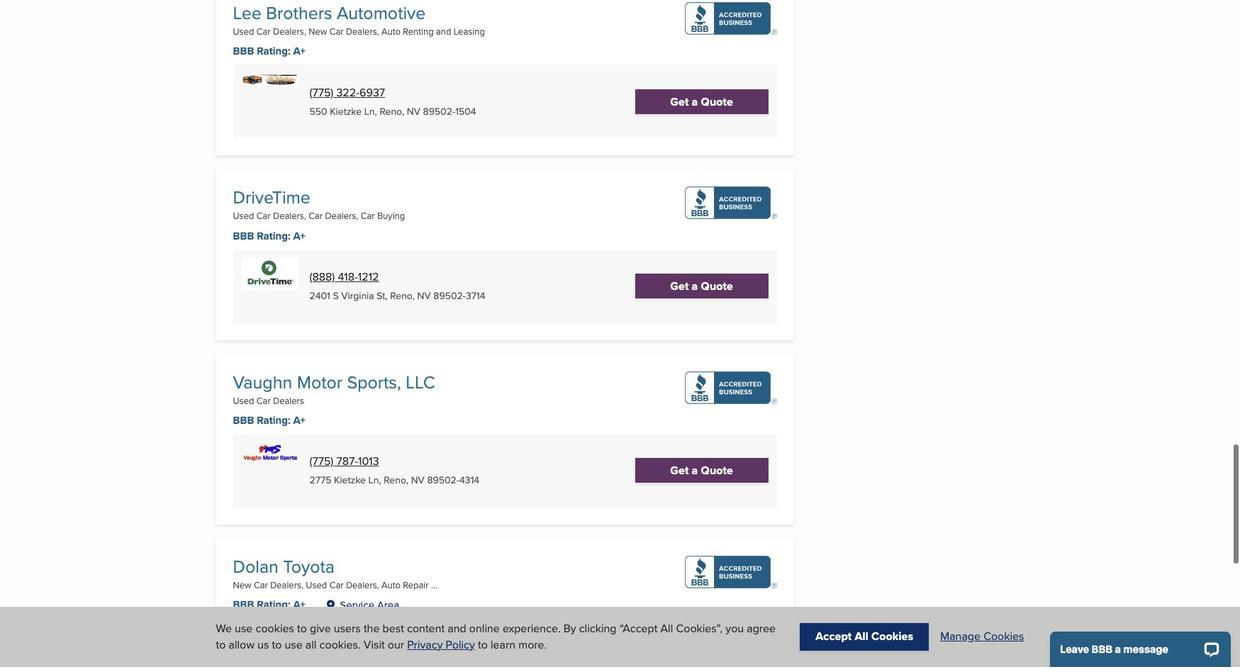 Task type: vqa. For each thing, say whether or not it's contained in the screenshot.
GET A QUOTE associated with Vaughn Motor Sports, LLC
yes



Task type: locate. For each thing, give the bounding box(es) containing it.
bbb up allow
[[233, 597, 254, 613]]

all inside we use cookies to give users the best content and online experience. by clicking "accept all cookies", you agree to allow us to use all cookies. visit our
[[661, 621, 673, 637]]

motor
[[297, 369, 343, 395]]

1 auto from the top
[[382, 25, 401, 38]]

6937
[[359, 84, 385, 100]]

accept all cookies button
[[800, 624, 929, 651]]

nv inside (775) 787-1013 2775 kietzke ln , reno, nv 89502-4314
[[411, 473, 425, 487]]

0 vertical spatial ln
[[364, 104, 375, 118]]

lee brothers automotive link
[[233, 0, 426, 26]]

ln for automotive
[[364, 104, 375, 118]]

0 vertical spatial a
[[692, 93, 698, 110]]

cookies right accept
[[871, 629, 913, 645]]

0 vertical spatial auto
[[382, 25, 401, 38]]

used left dealers
[[233, 394, 254, 407]]

0 vertical spatial and
[[436, 25, 451, 38]]

2 auto from the top
[[382, 578, 401, 591]]

ln inside (775) 787-1013 2775 kietzke ln , reno, nv 89502-4314
[[368, 473, 379, 487]]

nv down content on the bottom
[[403, 640, 418, 656]]

new up bbb rating: a+
[[233, 578, 251, 591]]

quote for vaughn motor sports, llc
[[701, 462, 733, 479]]

reflects
[[286, 249, 316, 262]]

ln down 1013
[[368, 473, 379, 487]]

(775)
[[310, 84, 333, 100], [310, 453, 333, 469], [310, 638, 333, 655]]

cookies.
[[319, 636, 361, 653]]

(775) for motor
[[310, 453, 333, 469]]

and right renting
[[436, 25, 451, 38]]

vaughn motor sports, llc link
[[233, 369, 435, 395]]

used left brothers at the top left of the page
[[233, 25, 254, 38]]

kietzke down 787-
[[334, 473, 366, 487]]

visit
[[364, 636, 385, 653]]

s
[[333, 288, 339, 303]]

, down 6937
[[375, 104, 377, 118]]

llc
[[406, 369, 435, 395]]

2 a+ from the top
[[293, 228, 305, 244]]

kietzke inside (775) 322-6937 550 kietzke ln , reno, nv 89502-1504
[[330, 104, 362, 118]]

1 vertical spatial kietzke
[[334, 473, 366, 487]]

content
[[407, 621, 445, 637]]

1 rating: from the top
[[257, 44, 291, 59]]

all
[[305, 636, 317, 653]]

by
[[563, 621, 576, 637]]

a for lee brothers automotive
[[692, 93, 698, 110]]

nv
[[407, 104, 420, 118], [417, 288, 431, 303], [411, 473, 425, 487], [403, 640, 418, 656]]

get a quote link for lee brothers automotive
[[635, 89, 768, 114]]

quote for lee brothers automotive
[[701, 93, 733, 110]]

2 get from the top
[[670, 278, 689, 294]]

area
[[377, 598, 399, 613]]

0 horizontal spatial all
[[661, 621, 673, 637]]

1 cookies from the left
[[871, 629, 913, 645]]

bbb inside vaughn motor sports, llc used car dealers bbb rating: a+
[[233, 413, 254, 428]]

0 vertical spatial kietzke
[[330, 104, 362, 118]]

...
[[431, 578, 437, 591]]

2 vertical spatial get a quote
[[670, 462, 733, 479]]

we inside we use cookies to give users the best content and online experience. by clicking "accept all cookies", you agree to allow us to use all cookies. visit our
[[216, 621, 232, 637]]

3 (775) from the top
[[310, 638, 333, 655]]

service
[[340, 598, 374, 613]]

3 bbb from the top
[[233, 413, 254, 428]]

2 vertical spatial 89502-
[[427, 473, 459, 487]]

1 vertical spatial get
[[670, 278, 689, 294]]

to left learn
[[478, 636, 488, 653]]

a+ inside vaughn motor sports, llc used car dealers bbb rating: a+
[[293, 413, 305, 428]]

rating: inside lee brothers automotive used car dealers, new car dealers, auto renting and leasing bbb rating: a+
[[257, 44, 291, 59]]

kietzke down (775) 322-6937 link
[[330, 104, 362, 118]]

a for drivetime
[[692, 278, 698, 294]]

get a quote for lee brothers automotive
[[670, 93, 733, 110]]

0 vertical spatial quote
[[701, 93, 733, 110]]

, inside (775) 787-1013 2775 kietzke ln , reno, nv 89502-4314
[[379, 473, 381, 487]]

, right virginia
[[385, 288, 388, 303]]

1 horizontal spatial ,
[[379, 473, 381, 487]]

1 vertical spatial ,
[[385, 288, 388, 303]]

0 vertical spatial 89502-
[[423, 104, 455, 118]]

2 accredited business image from the top
[[685, 187, 777, 219]]

787-
[[336, 453, 358, 469]]

a+
[[293, 44, 305, 59], [293, 228, 305, 244], [293, 413, 305, 428], [293, 597, 305, 613]]

2 vertical spatial quote
[[701, 462, 733, 479]]

2 vertical spatial a
[[692, 462, 698, 479]]

1212
[[358, 269, 379, 285]]

used inside vaughn motor sports, llc used car dealers bbb rating: a+
[[233, 394, 254, 407]]

get a quote
[[670, 93, 733, 110], [670, 278, 733, 294], [670, 462, 733, 479]]

get a quote link for vaughn motor sports, llc
[[635, 458, 768, 483]]

nv right st
[[417, 288, 431, 303]]

0 vertical spatial get a quote
[[670, 93, 733, 110]]

1 get a quote link from the top
[[635, 89, 768, 114]]

lee brothers automotive used car dealers, new car dealers, auto renting and leasing bbb rating: a+
[[233, 0, 485, 59]]

entire
[[241, 260, 265, 273]]

3 get from the top
[[670, 462, 689, 479]]

2 quote from the top
[[701, 278, 733, 294]]

the inside drivetime used car dealers, car dealers, car buying bbb rating: a+ this rating reflects bbb's opinion about the entire organization's interactions with its customers, including interactions with local locations. view hq business profile
[[402, 249, 415, 262]]

1 vertical spatial 89502-
[[433, 288, 466, 303]]

1 get a quote from the top
[[670, 93, 733, 110]]

nv inside the (888) 418-1212 2401 s virginia st , reno, nv 89502-3714
[[417, 288, 431, 303]]

1 vertical spatial ln
[[368, 473, 379, 487]]

drivetime used car dealers, car dealers, car buying bbb rating: a+ this rating reflects bbb's opinion about the entire organization's interactions with its customers, including interactions with local locations. view hq business profile
[[233, 185, 415, 313]]

0 horizontal spatial ,
[[375, 104, 377, 118]]

1 horizontal spatial cookies
[[984, 629, 1024, 645]]

(775) for brothers
[[310, 84, 333, 100]]

ln down 6937
[[364, 104, 375, 118]]

(775) inside (775) 322-6937 550 kietzke ln , reno, nv 89502-1504
[[310, 84, 333, 100]]

1 vertical spatial we
[[264, 640, 280, 656]]

accredited business image
[[685, 2, 777, 35], [685, 187, 777, 219], [685, 371, 777, 404], [685, 556, 777, 588]]

used up this
[[233, 209, 254, 222]]

1 vertical spatial new
[[233, 578, 251, 591]]

nv left the 4314
[[411, 473, 425, 487]]

3 get a quote link from the top
[[635, 458, 768, 483]]

rating: inside vaughn motor sports, llc used car dealers bbb rating: a+
[[257, 413, 291, 428]]

the inside we use cookies to give users the best content and online experience. by clicking "accept all cookies", you agree to allow us to use all cookies. visit our
[[364, 621, 380, 637]]

we
[[216, 621, 232, 637], [264, 640, 280, 656]]

1 vertical spatial quote
[[701, 278, 733, 294]]

2 (775) from the top
[[310, 453, 333, 469]]

0 horizontal spatial cookies
[[871, 629, 913, 645]]

bbb inside lee brothers automotive used car dealers, new car dealers, auto renting and leasing bbb rating: a+
[[233, 44, 254, 59]]

new inside lee brothers automotive used car dealers, new car dealers, auto renting and leasing bbb rating: a+
[[309, 25, 327, 38]]

and left online
[[448, 621, 466, 637]]

used inside lee brothers automotive used car dealers, new car dealers, auto renting and leasing bbb rating: a+
[[233, 25, 254, 38]]

the right about
[[402, 249, 415, 262]]

(775) up city
[[310, 638, 333, 655]]

new
[[309, 25, 327, 38], [233, 578, 251, 591]]

3 a from the top
[[692, 462, 698, 479]]

auto
[[382, 25, 401, 38], [382, 578, 401, 591]]

business
[[280, 301, 316, 313]]

use
[[235, 621, 253, 637], [285, 636, 303, 653]]

use left us
[[235, 621, 253, 637]]

all inside button
[[855, 629, 869, 645]]

2 get a quote link from the top
[[635, 274, 768, 299]]

1 horizontal spatial we
[[264, 640, 280, 656]]

1 a+ from the top
[[293, 44, 305, 59]]

privacy
[[407, 636, 443, 653]]

2 horizontal spatial ,
[[385, 288, 388, 303]]

to left give
[[297, 621, 307, 637]]

(775) inside (775) 787-1013 2775 kietzke ln , reno, nv 89502-4314
[[310, 453, 333, 469]]

2 vertical spatial (775)
[[310, 638, 333, 655]]

used inside drivetime used car dealers, car dealers, car buying bbb rating: a+ this rating reflects bbb's opinion about the entire organization's interactions with its customers, including interactions with local locations. view hq business profile
[[233, 209, 254, 222]]

car
[[257, 25, 271, 38], [329, 25, 344, 38], [257, 209, 271, 222], [309, 209, 323, 222], [361, 209, 375, 222], [257, 394, 271, 407], [254, 578, 268, 591], [329, 578, 344, 591]]

322-
[[336, 84, 359, 100]]

a+ down dealers
[[293, 413, 305, 428]]

0 vertical spatial (775)
[[310, 84, 333, 100]]

2 a from the top
[[692, 278, 698, 294]]

89502- inside the (888) 418-1212 2401 s virginia st , reno, nv 89502-3714
[[433, 288, 466, 303]]

a+ inside lee brothers automotive used car dealers, new car dealers, auto renting and leasing bbb rating: a+
[[293, 44, 305, 59]]

nv inside the serving the following areas: we serve the greater reno, nv and carson city area
[[403, 640, 418, 656]]

3 quote from the top
[[701, 462, 733, 479]]

bbb
[[233, 44, 254, 59], [233, 228, 254, 244], [233, 413, 254, 428], [233, 597, 254, 613]]

a+ up serving
[[293, 597, 305, 613]]

online
[[469, 621, 500, 637]]

rating: up 'rating'
[[257, 228, 291, 244]]

1 horizontal spatial new
[[309, 25, 327, 38]]

0 vertical spatial get
[[670, 93, 689, 110]]

auto left renting
[[382, 25, 401, 38]]

, for automotive
[[375, 104, 377, 118]]

89502- inside (775) 322-6937 550 kietzke ln , reno, nv 89502-1504
[[423, 104, 455, 118]]

89502-
[[423, 104, 455, 118], [433, 288, 466, 303], [427, 473, 459, 487]]

use left all
[[285, 636, 303, 653]]

nv left 1504
[[407, 104, 420, 118]]

2 bbb from the top
[[233, 228, 254, 244]]

all right '"accept'
[[661, 621, 673, 637]]

auto up area
[[382, 578, 401, 591]]

used
[[233, 25, 254, 38], [233, 209, 254, 222], [233, 394, 254, 407], [306, 578, 327, 591]]

1 vertical spatial get a quote link
[[635, 274, 768, 299]]

1 vertical spatial auto
[[382, 578, 401, 591]]

1 vertical spatial a
[[692, 278, 698, 294]]

1 a from the top
[[692, 93, 698, 110]]

the up 2750
[[364, 621, 380, 637]]

3 a+ from the top
[[293, 413, 305, 428]]

1 get from the top
[[670, 93, 689, 110]]

2 get a quote from the top
[[670, 278, 733, 294]]

4 rating: from the top
[[257, 597, 291, 613]]

1 vertical spatial get a quote
[[670, 278, 733, 294]]

1013
[[358, 453, 379, 469]]

bbb up this
[[233, 228, 254, 244]]

rating: inside drivetime used car dealers, car dealers, car buying bbb rating: a+ this rating reflects bbb's opinion about the entire organization's interactions with its customers, including interactions with local locations. view hq business profile
[[257, 228, 291, 244]]

,
[[375, 104, 377, 118], [385, 288, 388, 303], [379, 473, 381, 487]]

1 accredited business image from the top
[[685, 2, 777, 35]]

kietzke
[[330, 104, 362, 118], [334, 473, 366, 487]]

city
[[303, 656, 322, 667]]

all right accept
[[855, 629, 869, 645]]

quote
[[701, 93, 733, 110], [701, 278, 733, 294], [701, 462, 733, 479]]

all
[[661, 621, 673, 637], [855, 629, 869, 645]]

1 (775) from the top
[[310, 84, 333, 100]]

0 vertical spatial we
[[216, 621, 232, 637]]

new left automotive
[[309, 25, 327, 38]]

1 vertical spatial (775)
[[310, 453, 333, 469]]

2 vertical spatial get
[[670, 462, 689, 479]]

cookies right "manage"
[[984, 629, 1024, 645]]

a+ up reflects
[[293, 228, 305, 244]]

, down 1013
[[379, 473, 381, 487]]

0 vertical spatial new
[[309, 25, 327, 38]]

manage
[[940, 629, 981, 645]]

ln
[[364, 104, 375, 118], [368, 473, 379, 487]]

we left us
[[216, 621, 232, 637]]

4314
[[459, 473, 479, 487]]

1 vertical spatial and
[[448, 621, 466, 637]]

rating: up cookies
[[257, 597, 291, 613]]

policy
[[446, 636, 475, 653]]

1 bbb from the top
[[233, 44, 254, 59]]

kietzke inside (775) 787-1013 2775 kietzke ln , reno, nv 89502-4314
[[334, 473, 366, 487]]

cookies
[[256, 621, 294, 637]]

the
[[402, 249, 415, 262], [364, 621, 380, 637], [306, 626, 323, 642], [314, 640, 330, 656]]

manage cookies
[[940, 629, 1024, 645]]

drivetime
[[233, 185, 310, 210]]

2 vertical spatial and
[[421, 640, 440, 656]]

to
[[297, 621, 307, 637], [216, 636, 226, 653], [272, 636, 282, 653], [478, 636, 488, 653]]

we down cookies
[[264, 640, 280, 656]]

0 horizontal spatial new
[[233, 578, 251, 591]]

used up give
[[306, 578, 327, 591]]

1 horizontal spatial all
[[855, 629, 869, 645]]

bbb down vaughn
[[233, 413, 254, 428]]

and
[[436, 25, 451, 38], [448, 621, 466, 637], [421, 640, 440, 656]]

0 vertical spatial ,
[[375, 104, 377, 118]]

4 bbb from the top
[[233, 597, 254, 613]]

3 rating: from the top
[[257, 413, 291, 428]]

a+ down brothers at the top left of the page
[[293, 44, 305, 59]]

bbb down "lee"
[[233, 44, 254, 59]]

our
[[388, 636, 404, 653]]

(775) up '2775'
[[310, 453, 333, 469]]

3 accredited business image from the top
[[685, 371, 777, 404]]

2 vertical spatial get a quote link
[[635, 458, 768, 483]]

kietzke for sports,
[[334, 473, 366, 487]]

allow
[[229, 636, 255, 653]]

(888) 418-1212 link
[[310, 269, 379, 285]]

reno,
[[380, 104, 404, 118], [390, 288, 415, 303], [384, 473, 408, 487], [371, 640, 400, 656]]

dealers, left renting
[[346, 25, 379, 38]]

local
[[395, 271, 414, 284]]

rating: down brothers at the top left of the page
[[257, 44, 291, 59]]

ln inside (775) 322-6937 550 kietzke ln , reno, nv 89502-1504
[[364, 104, 375, 118]]

"accept
[[619, 621, 658, 637]]

a+ inside drivetime used car dealers, car dealers, car buying bbb rating: a+ this rating reflects bbb's opinion about the entire organization's interactions with its customers, including interactions with local locations. view hq business profile
[[293, 228, 305, 244]]

, inside (775) 322-6937 550 kietzke ln , reno, nv 89502-1504
[[375, 104, 377, 118]]

89502- inside (775) 787-1013 2775 kietzke ln , reno, nv 89502-4314
[[427, 473, 459, 487]]

rating: down dealers
[[257, 413, 291, 428]]

2 rating: from the top
[[257, 228, 291, 244]]

1 quote from the top
[[701, 93, 733, 110]]

(775) up 550
[[310, 84, 333, 100]]

and down content on the bottom
[[421, 640, 440, 656]]

3 get a quote from the top
[[670, 462, 733, 479]]

2 vertical spatial ,
[[379, 473, 381, 487]]

4 accredited business image from the top
[[685, 556, 777, 588]]

get a quote link for drivetime
[[635, 274, 768, 299]]

0 vertical spatial get a quote link
[[635, 89, 768, 114]]

a
[[692, 93, 698, 110], [692, 278, 698, 294], [692, 462, 698, 479]]

0 horizontal spatial we
[[216, 621, 232, 637]]



Task type: describe. For each thing, give the bounding box(es) containing it.
(775) 787-1013 link
[[310, 453, 379, 469]]

view hq business profile link
[[241, 301, 437, 313]]

dealers, up bbb rating: a+
[[270, 578, 303, 591]]

leasing
[[454, 25, 485, 38]]

vaughn motor sports, llc used car dealers bbb rating: a+
[[233, 369, 435, 428]]

accredited business image for vaughn motor sports, llc
[[685, 371, 777, 404]]

learn
[[491, 636, 516, 653]]

get for lee brothers automotive
[[670, 93, 689, 110]]

and inside lee brothers automotive used car dealers, new car dealers, auto renting and leasing bbb rating: a+
[[436, 25, 451, 38]]

the up city
[[306, 626, 323, 642]]

826-
[[336, 638, 360, 655]]

including
[[288, 271, 324, 284]]

more.
[[518, 636, 547, 653]]

bbb inside drivetime used car dealers, car dealers, car buying bbb rating: a+ this rating reflects bbb's opinion about the entire organization's interactions with its customers, including interactions with local locations. view hq business profile
[[233, 228, 254, 244]]

(775) 322-6937 link
[[310, 84, 385, 100]]

best
[[383, 621, 404, 637]]

vaughn
[[233, 369, 292, 395]]

users
[[334, 621, 361, 637]]

st
[[377, 288, 385, 303]]

550
[[310, 104, 327, 118]]

clicking
[[579, 621, 617, 637]]

areas:
[[376, 626, 407, 642]]

greater
[[332, 640, 369, 656]]

accept
[[816, 629, 852, 645]]

the down give
[[314, 640, 330, 656]]

rating
[[260, 249, 284, 262]]

auto inside lee brothers automotive used car dealers, new car dealers, auto renting and leasing bbb rating: a+
[[382, 25, 401, 38]]

cookies",
[[676, 621, 723, 637]]

accept all cookies
[[816, 629, 913, 645]]

toyota
[[283, 554, 335, 579]]

dealers, up service
[[346, 578, 379, 591]]

accredited business image for lee brothers automotive
[[685, 2, 777, 35]]

service area
[[340, 598, 399, 613]]

us
[[257, 636, 269, 653]]

accredited business image for drivetime
[[685, 187, 777, 219]]

hq
[[264, 301, 278, 313]]

get a quote for drivetime
[[670, 278, 733, 294]]

buying
[[377, 209, 405, 222]]

serve
[[283, 640, 311, 656]]

about
[[376, 249, 399, 262]]

418-
[[338, 269, 358, 285]]

reno, inside (775) 322-6937 550 kietzke ln , reno, nv 89502-1504
[[380, 104, 404, 118]]

car inside vaughn motor sports, llc used car dealers bbb rating: a+
[[257, 394, 271, 407]]

2750
[[360, 638, 386, 655]]

following
[[326, 626, 373, 642]]

, inside the (888) 418-1212 2401 s virginia st , reno, nv 89502-3714
[[385, 288, 388, 303]]

serving the following areas: we serve the greater reno, nv and carson city area
[[264, 626, 440, 667]]

accredited business image for dolan toyota
[[685, 556, 777, 588]]

(888) 418-1212 2401 s virginia st , reno, nv 89502-3714
[[310, 269, 485, 303]]

and inside we use cookies to give users the best content and online experience. by clicking "accept all cookies", you agree to allow us to use all cookies. visit our
[[448, 621, 466, 637]]

manage cookies button
[[940, 629, 1024, 645]]

to left allow
[[216, 636, 226, 653]]

dolan toyota link
[[233, 554, 335, 579]]

bbb's
[[318, 249, 341, 262]]

dolan toyota new car dealers, used car dealers, auto repair ...
[[233, 554, 437, 591]]

3714
[[466, 288, 485, 303]]

brothers
[[266, 0, 332, 26]]

organization's
[[267, 260, 323, 273]]

0 horizontal spatial use
[[235, 621, 253, 637]]

and inside the serving the following areas: we serve the greater reno, nv and carson city area
[[421, 640, 440, 656]]

privacy policy link
[[407, 636, 475, 653]]

, for sports,
[[379, 473, 381, 487]]

dealers, up reflects
[[273, 209, 306, 222]]

agree
[[747, 621, 776, 637]]

lee
[[233, 0, 262, 26]]

locations.
[[241, 282, 280, 295]]

reno, inside the (888) 418-1212 2401 s virginia st , reno, nv 89502-3714
[[390, 288, 415, 303]]

to right us
[[272, 636, 282, 653]]

2401
[[310, 288, 330, 303]]

new inside dolan toyota new car dealers, used car dealers, auto repair ...
[[233, 578, 251, 591]]

customers,
[[241, 271, 285, 284]]

dealers
[[273, 394, 304, 407]]

sports,
[[347, 369, 401, 395]]

2 cookies from the left
[[984, 629, 1024, 645]]

(775) 787-1013 2775 kietzke ln , reno, nv 89502-4314
[[310, 453, 479, 487]]

get a quote for vaughn motor sports, llc
[[670, 462, 733, 479]]

used inside dolan toyota new car dealers, used car dealers, auto repair ...
[[306, 578, 327, 591]]

bbb rating: a+
[[233, 597, 305, 613]]

reno, inside the serving the following areas: we serve the greater reno, nv and carson city area
[[371, 640, 400, 656]]

a for vaughn motor sports, llc
[[692, 462, 698, 479]]

1 horizontal spatial use
[[285, 636, 303, 653]]

4 a+ from the top
[[293, 597, 305, 613]]

renting
[[403, 25, 434, 38]]

dealers, up bbb's in the top of the page
[[325, 209, 358, 222]]

drivetime link
[[233, 185, 310, 210]]

(888)
[[310, 269, 335, 285]]

1504
[[455, 104, 476, 118]]

89502- for lee brothers automotive
[[423, 104, 455, 118]]

this
[[241, 249, 258, 262]]

reno, inside (775) 787-1013 2775 kietzke ln , reno, nv 89502-4314
[[384, 473, 408, 487]]

auto inside dolan toyota new car dealers, used car dealers, auto repair ...
[[382, 578, 401, 591]]

privacy policy to learn more.
[[407, 636, 547, 653]]

ln for sports,
[[368, 473, 379, 487]]

(775) 826-2750 link
[[310, 638, 386, 655]]

profile
[[318, 301, 344, 313]]

serving
[[264, 626, 303, 642]]

quote for drivetime
[[701, 278, 733, 294]]

nv inside (775) 322-6937 550 kietzke ln , reno, nv 89502-1504
[[407, 104, 420, 118]]

experience.
[[503, 621, 561, 637]]

opinion
[[343, 249, 374, 262]]

automotive
[[337, 0, 426, 26]]

area
[[325, 656, 347, 667]]

get for drivetime
[[670, 278, 689, 294]]

kietzke for automotive
[[330, 104, 362, 118]]

89502- for vaughn motor sports, llc
[[427, 473, 459, 487]]

dolan
[[233, 554, 279, 579]]

repair
[[403, 578, 429, 591]]

dealers, right "lee"
[[273, 25, 306, 38]]

we use cookies to give users the best content and online experience. by clicking "accept all cookies", you agree to allow us to use all cookies. visit our
[[216, 621, 776, 653]]

(775) 322-6937 550 kietzke ln , reno, nv 89502-1504
[[310, 84, 476, 118]]

you
[[726, 621, 744, 637]]

get for vaughn motor sports, llc
[[670, 462, 689, 479]]

we inside the serving the following areas: we serve the greater reno, nv and carson city area
[[264, 640, 280, 656]]

give
[[310, 621, 331, 637]]



